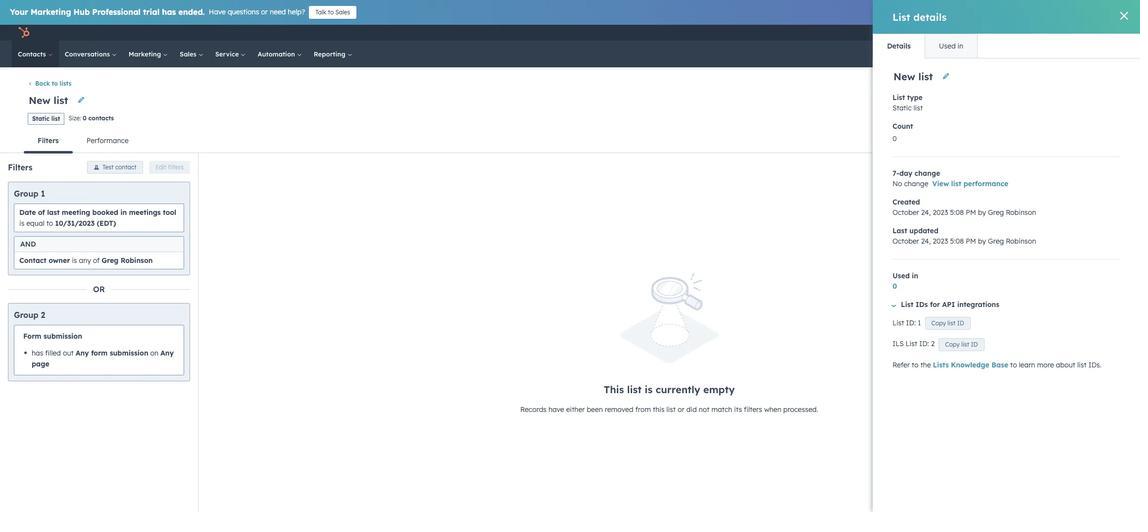 Task type: vqa. For each thing, say whether or not it's contained in the screenshot.
Is corresponding to This list is currently empty
yes



Task type: describe. For each thing, give the bounding box(es) containing it.
static inside page section element
[[32, 115, 50, 122]]

trial
[[143, 7, 160, 17]]

records have either been removed from this list or did not match its filters when processed.
[[521, 405, 819, 414]]

base
[[992, 360, 1009, 369]]

list left ids.
[[1078, 360, 1087, 369]]

sales inside button
[[336, 8, 350, 16]]

test contact button
[[87, 161, 143, 174]]

0 horizontal spatial 2
[[41, 310, 45, 320]]

marketing link
[[123, 41, 174, 67]]

(edt)
[[97, 219, 116, 228]]

list up knowledge
[[962, 341, 970, 348]]

24, inside last updated october 24, 2023 5:08 pm by greg robinson
[[921, 237, 931, 246]]

used in
[[939, 42, 964, 51]]

search button
[[1115, 46, 1132, 62]]

conversations
[[65, 50, 112, 58]]

filters inside button
[[168, 163, 184, 171]]

any page
[[32, 348, 174, 368]]

calling icon image
[[989, 29, 998, 38]]

professional
[[92, 7, 141, 17]]

used in button
[[925, 34, 978, 58]]

meetings
[[129, 208, 161, 217]]

list right the this
[[627, 383, 642, 396]]

id for list id: 1
[[957, 320, 965, 327]]

edit filters button
[[149, 161, 190, 174]]

1 horizontal spatial has
[[162, 7, 176, 17]]

copy list id button for list id: 1
[[925, 317, 971, 330]]

hubspot image
[[18, 27, 30, 39]]

list type static list
[[893, 93, 923, 112]]

match
[[712, 405, 733, 414]]

ids.
[[1089, 360, 1102, 369]]

reporting link
[[308, 41, 358, 67]]

2023 inside created october 24, 2023 5:08 pm by greg robinson
[[933, 208, 949, 217]]

this list is currently empty
[[604, 383, 735, 396]]

group 1
[[14, 189, 45, 198]]

robinson inside last updated october 24, 2023 5:08 pm by greg robinson
[[1006, 237, 1037, 246]]

menu containing music
[[929, 25, 1129, 41]]

filled
[[45, 348, 61, 357]]

edit filters
[[155, 163, 184, 171]]

edit
[[155, 163, 166, 171]]

performance button
[[73, 129, 143, 152]]

created october 24, 2023 5:08 pm by greg robinson
[[893, 198, 1037, 217]]

list name field inside banner
[[28, 94, 71, 107]]

used in 0
[[893, 271, 919, 291]]

integrations
[[958, 300, 1000, 309]]

group for group 2
[[14, 310, 38, 320]]

settings link
[[1045, 27, 1058, 38]]

to for back
[[52, 80, 58, 87]]

sales inside 'link'
[[180, 50, 198, 58]]

and
[[20, 240, 36, 248]]

automation
[[258, 50, 297, 58]]

date of last meeting booked in meetings tool is equal to 10/31/2023 (edt)
[[19, 208, 176, 228]]

0 vertical spatial change
[[915, 169, 941, 178]]

Search in list search field
[[896, 93, 1025, 109]]

list inside page section element
[[51, 115, 60, 122]]

calling icon button
[[985, 26, 1002, 39]]

Search HubSpot search field
[[1001, 46, 1123, 62]]

equal
[[26, 219, 44, 228]]

in inside date of last meeting booked in meetings tool is equal to 10/31/2023 (edt)
[[120, 208, 127, 217]]

has filled out any form submission on
[[32, 348, 160, 357]]

knowledge
[[951, 360, 990, 369]]

date
[[19, 208, 36, 217]]

is inside date of last meeting booked in meetings tool is equal to 10/31/2023 (edt)
[[19, 219, 24, 228]]

0 horizontal spatial marketing
[[31, 7, 71, 17]]

marketplaces image
[[1010, 29, 1019, 38]]

list for list type static list
[[893, 93, 905, 102]]

the
[[921, 360, 931, 369]]

list right the ils
[[906, 339, 918, 348]]

empty
[[704, 383, 735, 396]]

copy for list id: 1
[[932, 320, 946, 327]]

out
[[63, 348, 74, 357]]

on
[[150, 348, 159, 357]]

page
[[32, 359, 49, 368]]

5:08 inside last updated october 24, 2023 5:08 pm by greg robinson
[[951, 237, 964, 246]]

have
[[549, 405, 564, 414]]

used for used in 0
[[893, 271, 910, 280]]

pm inside created october 24, 2023 5:08 pm by greg robinson
[[966, 208, 977, 217]]

group 2
[[14, 310, 45, 320]]

type
[[907, 93, 923, 102]]

service link
[[209, 41, 252, 67]]

form submission
[[23, 332, 82, 341]]

copy list id for list id: 1
[[932, 320, 965, 327]]

size:
[[69, 115, 81, 122]]

automation link
[[252, 41, 308, 67]]

details button
[[874, 34, 925, 58]]

1 horizontal spatial submission
[[110, 348, 148, 357]]

1 vertical spatial 1
[[918, 318, 921, 327]]

to for refer
[[912, 360, 919, 369]]

sales link
[[174, 41, 209, 67]]

group for group 1
[[14, 189, 38, 198]]

0 for count
[[893, 134, 897, 143]]

created
[[893, 198, 920, 207]]

0 horizontal spatial has
[[32, 348, 43, 357]]

settings image
[[1047, 29, 1056, 38]]

reporting
[[314, 50, 347, 58]]

any inside any page
[[160, 348, 174, 357]]

updated
[[910, 226, 939, 235]]

tool
[[163, 208, 176, 217]]

ils list id: 2
[[893, 339, 935, 348]]

to left the learn on the bottom
[[1011, 360, 1017, 369]]

is for this list is currently empty
[[645, 383, 653, 396]]

records
[[521, 405, 547, 414]]

0 button
[[893, 282, 897, 291]]

is for contact owner is any of greg robinson
[[72, 256, 77, 265]]

did
[[687, 405, 697, 414]]

no
[[893, 179, 903, 188]]

meeting
[[62, 208, 90, 217]]

1 vertical spatial filters
[[8, 162, 33, 172]]

7-
[[893, 169, 900, 178]]

lists
[[933, 360, 949, 369]]

hubspot link
[[12, 27, 37, 39]]

2 horizontal spatial or
[[678, 405, 685, 414]]

back to lists link
[[28, 80, 72, 87]]

help?
[[288, 7, 305, 16]]

this
[[653, 405, 665, 414]]

1 horizontal spatial list name field
[[893, 70, 936, 83]]

contacts link
[[12, 41, 59, 67]]

last updated october 24, 2023 5:08 pm by greg robinson
[[893, 226, 1037, 246]]

0 inside the used in 0
[[893, 282, 897, 291]]



Task type: locate. For each thing, give the bounding box(es) containing it.
lists
[[60, 80, 72, 87]]

1 2023 from the top
[[933, 208, 949, 217]]

or
[[261, 7, 268, 16], [93, 284, 105, 294], [678, 405, 685, 414]]

processed.
[[784, 405, 819, 414]]

static up filters button
[[32, 115, 50, 122]]

2 vertical spatial greg
[[102, 256, 119, 265]]

0 horizontal spatial of
[[38, 208, 45, 217]]

1 vertical spatial copy
[[946, 341, 960, 348]]

0 vertical spatial 2023
[[933, 208, 949, 217]]

sales
[[336, 8, 350, 16], [180, 50, 198, 58]]

1 vertical spatial group
[[14, 310, 38, 320]]

0 horizontal spatial submission
[[44, 332, 82, 341]]

list
[[914, 104, 923, 112], [51, 115, 60, 122], [952, 179, 962, 188], [948, 320, 956, 327], [962, 341, 970, 348], [1078, 360, 1087, 369], [627, 383, 642, 396], [667, 405, 676, 414]]

1 vertical spatial change
[[905, 179, 929, 188]]

1 horizontal spatial filters
[[744, 405, 763, 414]]

in for used in
[[958, 42, 964, 51]]

removed
[[605, 405, 634, 414]]

test contact
[[103, 163, 137, 171]]

list id: 1
[[893, 318, 921, 327]]

0 vertical spatial filters
[[38, 136, 59, 145]]

1 horizontal spatial static
[[893, 104, 912, 112]]

not
[[699, 405, 710, 414]]

2 24, from the top
[[921, 237, 931, 246]]

marketing down trial at the left of the page
[[129, 50, 163, 58]]

by inside created october 24, 2023 5:08 pm by greg robinson
[[978, 208, 986, 217]]

contacts
[[88, 115, 114, 122]]

banner inside page section element
[[24, 90, 1117, 112]]

2 up the lists on the right
[[931, 339, 935, 348]]

0 vertical spatial is
[[19, 219, 24, 228]]

to right talk
[[328, 8, 334, 16]]

1 vertical spatial is
[[72, 256, 77, 265]]

used inside the used in 0
[[893, 271, 910, 280]]

contact
[[19, 256, 46, 265]]

change down 'day'
[[905, 179, 929, 188]]

close image
[[1117, 8, 1125, 16], [1121, 12, 1129, 20]]

submission up out
[[44, 332, 82, 341]]

1 vertical spatial id:
[[920, 339, 929, 348]]

2 vertical spatial is
[[645, 383, 653, 396]]

0 horizontal spatial filters
[[168, 163, 184, 171]]

notifications button
[[1060, 25, 1077, 41]]

filters button
[[24, 129, 73, 154]]

in inside the used in 0
[[912, 271, 919, 280]]

submission left on
[[110, 348, 148, 357]]

notifications image
[[1064, 29, 1073, 38]]

1 vertical spatial in
[[120, 208, 127, 217]]

0 vertical spatial group
[[14, 189, 38, 198]]

to inside page section element
[[52, 80, 58, 87]]

october down 'created'
[[893, 208, 920, 217]]

static list
[[32, 115, 60, 122]]

questions
[[228, 7, 259, 16]]

5:08 inside created october 24, 2023 5:08 pm by greg robinson
[[951, 208, 964, 217]]

robinson
[[1006, 208, 1037, 217], [1006, 237, 1037, 246], [121, 256, 153, 265]]

october inside created october 24, 2023 5:08 pm by greg robinson
[[893, 208, 920, 217]]

talk to sales
[[316, 8, 350, 16]]

list right view
[[952, 179, 962, 188]]

1 horizontal spatial id:
[[920, 339, 929, 348]]

1 vertical spatial has
[[32, 348, 43, 357]]

1 vertical spatial of
[[93, 256, 100, 265]]

0 vertical spatial 1
[[41, 189, 45, 198]]

filters right edit
[[168, 163, 184, 171]]

october inside last updated october 24, 2023 5:08 pm by greg robinson
[[893, 237, 920, 246]]

list ids for api integrations button
[[892, 300, 1121, 309]]

0 vertical spatial static
[[893, 104, 912, 112]]

1 24, from the top
[[921, 208, 931, 217]]

copy list id for ils list id: 2
[[946, 341, 978, 348]]

0 vertical spatial filters
[[168, 163, 184, 171]]

1 any from the left
[[76, 348, 89, 357]]

view list performance link
[[929, 179, 1009, 188]]

1 horizontal spatial id
[[971, 341, 978, 348]]

greg inside last updated october 24, 2023 5:08 pm by greg robinson
[[988, 237, 1004, 246]]

0 horizontal spatial filters
[[8, 162, 33, 172]]

hub
[[74, 7, 90, 17]]

more
[[1038, 360, 1054, 369]]

5:08
[[951, 208, 964, 217], [951, 237, 964, 246]]

1 vertical spatial 2023
[[933, 237, 949, 246]]

your marketing hub professional trial has ended. have questions or need help?
[[10, 7, 305, 17]]

for
[[930, 300, 940, 309]]

0 horizontal spatial 1
[[41, 189, 45, 198]]

24, up updated
[[921, 208, 931, 217]]

0 vertical spatial copy list id button
[[925, 317, 971, 330]]

1 up the equal
[[41, 189, 45, 198]]

static inside list type static list
[[893, 104, 912, 112]]

1 horizontal spatial 2
[[931, 339, 935, 348]]

copy list id button
[[925, 317, 971, 330], [939, 338, 985, 351]]

1 vertical spatial navigation
[[24, 129, 1117, 154]]

1 vertical spatial copy list id button
[[939, 338, 985, 351]]

has up page
[[32, 348, 43, 357]]

0 vertical spatial id:
[[906, 318, 916, 327]]

0 vertical spatial used
[[939, 42, 956, 51]]

1 horizontal spatial any
[[160, 348, 174, 357]]

5:08 up last updated october 24, 2023 5:08 pm by greg robinson at the top right
[[951, 208, 964, 217]]

1 horizontal spatial is
[[72, 256, 77, 265]]

currently
[[656, 383, 701, 396]]

1 vertical spatial static
[[32, 115, 50, 122]]

0 vertical spatial pm
[[966, 208, 977, 217]]

0 right the 'size:'
[[83, 115, 87, 122]]

2 vertical spatial 0
[[893, 282, 897, 291]]

list down type
[[914, 104, 923, 112]]

in for used in 0
[[912, 271, 919, 280]]

in
[[958, 42, 964, 51], [120, 208, 127, 217], [912, 271, 919, 280]]

of inside date of last meeting booked in meetings tool is equal to 10/31/2023 (edt)
[[38, 208, 45, 217]]

0 vertical spatial list name field
[[893, 70, 936, 83]]

1 vertical spatial or
[[93, 284, 105, 294]]

1 group from the top
[[14, 189, 38, 198]]

list left the 'size:'
[[51, 115, 60, 122]]

ils
[[893, 339, 904, 348]]

to inside talk to sales button
[[328, 8, 334, 16]]

0 vertical spatial copy
[[932, 320, 946, 327]]

2 group from the top
[[14, 310, 38, 320]]

test
[[103, 163, 114, 171]]

id up lists knowledge base 'link'
[[971, 341, 978, 348]]

0 vertical spatial of
[[38, 208, 45, 217]]

has right trial at the left of the page
[[162, 7, 176, 17]]

any right out
[[76, 348, 89, 357]]

1 vertical spatial 0
[[893, 134, 897, 143]]

is left any
[[72, 256, 77, 265]]

marketplaces button
[[1004, 25, 1025, 41]]

copy list id button for ils list id: 2
[[939, 338, 985, 351]]

0 horizontal spatial list name field
[[28, 94, 71, 107]]

marketing
[[31, 7, 71, 17], [129, 50, 163, 58]]

copy up the lists on the right
[[946, 341, 960, 348]]

0 horizontal spatial sales
[[180, 50, 198, 58]]

talk to sales button
[[309, 6, 357, 19]]

1 vertical spatial robinson
[[1006, 237, 1037, 246]]

0 horizontal spatial is
[[19, 219, 24, 228]]

filters right its
[[744, 405, 763, 414]]

sales left service
[[180, 50, 198, 58]]

music
[[1095, 29, 1113, 37]]

1 vertical spatial filters
[[744, 405, 763, 414]]

is up from
[[645, 383, 653, 396]]

1 by from the top
[[978, 208, 986, 217]]

to down the last at top
[[46, 219, 53, 228]]

5:08 down created october 24, 2023 5:08 pm by greg robinson at the right of the page
[[951, 237, 964, 246]]

or inside your marketing hub professional trial has ended. have questions or need help?
[[261, 7, 268, 16]]

of left the last at top
[[38, 208, 45, 217]]

1 october from the top
[[893, 208, 920, 217]]

pm inside last updated october 24, 2023 5:08 pm by greg robinson
[[966, 237, 977, 246]]

list
[[893, 11, 911, 23], [893, 93, 905, 102], [901, 300, 914, 309], [893, 318, 905, 327], [906, 339, 918, 348]]

navigation
[[873, 34, 978, 58], [24, 129, 1117, 154]]

or left need
[[261, 7, 268, 16]]

is down date
[[19, 219, 24, 228]]

1 horizontal spatial in
[[912, 271, 919, 280]]

list inside count 0 7-day change no change view list performance
[[952, 179, 962, 188]]

any
[[76, 348, 89, 357], [160, 348, 174, 357]]

help button
[[1027, 25, 1043, 41]]

count 0 7-day change no change view list performance
[[893, 122, 1009, 188]]

to for talk
[[328, 8, 334, 16]]

1 vertical spatial by
[[978, 237, 986, 246]]

by down performance
[[978, 208, 986, 217]]

filters
[[38, 136, 59, 145], [8, 162, 33, 172]]

24, down updated
[[921, 237, 931, 246]]

greg down performance
[[988, 208, 1004, 217]]

0 vertical spatial 24,
[[921, 208, 931, 217]]

list ids for api integrations
[[901, 300, 1000, 309]]

0 horizontal spatial static
[[32, 115, 50, 122]]

0 vertical spatial robinson
[[1006, 208, 1037, 217]]

in inside used in button
[[958, 42, 964, 51]]

0 horizontal spatial in
[[120, 208, 127, 217]]

1 vertical spatial marketing
[[129, 50, 163, 58]]

sales right talk
[[336, 8, 350, 16]]

copy list id button up knowledge
[[939, 338, 985, 351]]

0 horizontal spatial id
[[957, 320, 965, 327]]

copy list id button down api
[[925, 317, 971, 330]]

0 vertical spatial or
[[261, 7, 268, 16]]

menu item
[[982, 25, 984, 41]]

list details
[[893, 11, 947, 23]]

copy list id up knowledge
[[946, 341, 978, 348]]

ended.
[[178, 7, 205, 17]]

2 pm from the top
[[966, 237, 977, 246]]

help image
[[1030, 29, 1039, 38]]

robinson inside created october 24, 2023 5:08 pm by greg robinson
[[1006, 208, 1037, 217]]

0 vertical spatial navigation
[[873, 34, 978, 58]]

0 horizontal spatial any
[[76, 348, 89, 357]]

1 horizontal spatial filters
[[38, 136, 59, 145]]

refer
[[893, 360, 910, 369]]

1 horizontal spatial or
[[261, 7, 268, 16]]

2 october from the top
[[893, 237, 920, 246]]

1 down ids
[[918, 318, 921, 327]]

october down last
[[893, 237, 920, 246]]

greg right any
[[102, 256, 119, 265]]

1 vertical spatial october
[[893, 237, 920, 246]]

to inside date of last meeting booked in meetings tool is equal to 10/31/2023 (edt)
[[46, 219, 53, 228]]

list right the caret "image"
[[901, 300, 914, 309]]

2023 up updated
[[933, 208, 949, 217]]

id: up the
[[920, 339, 929, 348]]

2 horizontal spatial is
[[645, 383, 653, 396]]

2 horizontal spatial in
[[958, 42, 964, 51]]

1 vertical spatial list name field
[[28, 94, 71, 107]]

navigation containing filters
[[24, 129, 1117, 154]]

when
[[764, 405, 782, 414]]

0 horizontal spatial used
[[893, 271, 910, 280]]

0 vertical spatial 0
[[83, 115, 87, 122]]

conversations link
[[59, 41, 123, 67]]

details
[[887, 42, 911, 51]]

pm down created october 24, 2023 5:08 pm by greg robinson at the right of the page
[[966, 237, 977, 246]]

1 pm from the top
[[966, 208, 977, 217]]

in right booked
[[120, 208, 127, 217]]

by down created october 24, 2023 5:08 pm by greg robinson at the right of the page
[[978, 237, 986, 246]]

2 by from the top
[[978, 237, 986, 246]]

0 vertical spatial submission
[[44, 332, 82, 341]]

talk
[[316, 8, 326, 16]]

in down the upgrade
[[958, 42, 964, 51]]

api
[[943, 300, 956, 309]]

2 up 'form submission'
[[41, 310, 45, 320]]

upgrade image
[[936, 29, 945, 38]]

0 for size:
[[83, 115, 87, 122]]

greg down created october 24, 2023 5:08 pm by greg robinson at the right of the page
[[988, 237, 1004, 246]]

list for list details
[[893, 11, 911, 23]]

filters inside button
[[38, 136, 59, 145]]

id: up ils list id: 2
[[906, 318, 916, 327]]

2 5:08 from the top
[[951, 237, 964, 246]]

2 vertical spatial in
[[912, 271, 919, 280]]

of right any
[[93, 256, 100, 265]]

last
[[893, 226, 908, 235]]

last
[[47, 208, 60, 217]]

24,
[[921, 208, 931, 217], [921, 237, 931, 246]]

1 vertical spatial sales
[[180, 50, 198, 58]]

by inside last updated october 24, 2023 5:08 pm by greg robinson
[[978, 237, 986, 246]]

0 down 'count'
[[893, 134, 897, 143]]

0 horizontal spatial id:
[[906, 318, 916, 327]]

0 inside count 0 7-day change no change view list performance
[[893, 134, 897, 143]]

list inside list type static list
[[914, 104, 923, 112]]

used down the upgrade icon
[[939, 42, 956, 51]]

1
[[41, 189, 45, 198], [918, 318, 921, 327]]

list right this
[[667, 405, 676, 414]]

0 up the caret "image"
[[893, 282, 897, 291]]

list down the caret "image"
[[893, 318, 905, 327]]

group up date
[[14, 189, 38, 198]]

caret image
[[892, 305, 897, 307]]

static down type
[[893, 104, 912, 112]]

24, inside created october 24, 2023 5:08 pm by greg robinson
[[921, 208, 931, 217]]

list left type
[[893, 93, 905, 102]]

filters down static list
[[38, 136, 59, 145]]

1 horizontal spatial sales
[[336, 8, 350, 16]]

greg robinson image
[[1084, 28, 1093, 37]]

count
[[893, 122, 913, 131]]

marketing left hub
[[31, 7, 71, 17]]

page section element
[[0, 67, 1141, 154]]

upgrade
[[947, 30, 975, 38]]

list left the details
[[893, 11, 911, 23]]

0 vertical spatial id
[[957, 320, 965, 327]]

0 vertical spatial marketing
[[31, 7, 71, 17]]

size: 0 contacts
[[69, 115, 114, 122]]

in up ids
[[912, 271, 919, 280]]

1 vertical spatial greg
[[988, 237, 1004, 246]]

have
[[209, 7, 226, 16]]

1 horizontal spatial of
[[93, 256, 100, 265]]

navigation inside page section element
[[24, 129, 1117, 154]]

change up view
[[915, 169, 941, 178]]

of
[[38, 208, 45, 217], [93, 256, 100, 265]]

2 vertical spatial robinson
[[121, 256, 153, 265]]

menu
[[929, 25, 1129, 41]]

group
[[14, 189, 38, 198], [14, 310, 38, 320]]

1 horizontal spatial 1
[[918, 318, 921, 327]]

is
[[19, 219, 24, 228], [72, 256, 77, 265], [645, 383, 653, 396]]

1 vertical spatial submission
[[110, 348, 148, 357]]

form
[[91, 348, 108, 357]]

10/31/2023
[[55, 219, 95, 228]]

0 vertical spatial greg
[[988, 208, 1004, 217]]

filters up group 1
[[8, 162, 33, 172]]

to left lists
[[52, 80, 58, 87]]

list for list id: 1
[[893, 318, 905, 327]]

banner
[[24, 90, 1117, 112]]

learn
[[1019, 360, 1036, 369]]

used inside button
[[939, 42, 956, 51]]

any
[[79, 256, 91, 265]]

list inside list type static list
[[893, 93, 905, 102]]

1 5:08 from the top
[[951, 208, 964, 217]]

greg inside created october 24, 2023 5:08 pm by greg robinson
[[988, 208, 1004, 217]]

2 vertical spatial or
[[678, 405, 685, 414]]

used up 0 button
[[893, 271, 910, 280]]

2023 inside last updated october 24, 2023 5:08 pm by greg robinson
[[933, 237, 949, 246]]

List name field
[[893, 70, 936, 83], [28, 94, 71, 107]]

list name field up type
[[893, 70, 936, 83]]

navigation containing details
[[873, 34, 978, 58]]

copy for ils list id: 2
[[946, 341, 960, 348]]

form
[[23, 332, 41, 341]]

used for used in
[[939, 42, 956, 51]]

0 vertical spatial 2
[[41, 310, 45, 320]]

october
[[893, 208, 920, 217], [893, 237, 920, 246]]

contacts
[[18, 50, 48, 58]]

2
[[41, 310, 45, 320], [931, 339, 935, 348]]

0 inside page section element
[[83, 115, 87, 122]]

list for list ids for api integrations
[[901, 300, 914, 309]]

copy list id down api
[[932, 320, 965, 327]]

search image
[[1120, 51, 1127, 57]]

or down contact owner is any of greg robinson
[[93, 284, 105, 294]]

1 vertical spatial 2
[[931, 339, 935, 348]]

copy down "for"
[[932, 320, 946, 327]]

or left did
[[678, 405, 685, 414]]

pm up last updated october 24, 2023 5:08 pm by greg robinson at the top right
[[966, 208, 977, 217]]

change
[[915, 169, 941, 178], [905, 179, 929, 188]]

2 any from the left
[[160, 348, 174, 357]]

0 horizontal spatial or
[[93, 284, 105, 294]]

1 horizontal spatial used
[[939, 42, 956, 51]]

1 vertical spatial 24,
[[921, 237, 931, 246]]

pm
[[966, 208, 977, 217], [966, 237, 977, 246]]

0 vertical spatial copy list id
[[932, 320, 965, 327]]

this
[[604, 383, 624, 396]]

to left the
[[912, 360, 919, 369]]

0 vertical spatial october
[[893, 208, 920, 217]]

2023 down updated
[[933, 237, 949, 246]]

0 vertical spatial by
[[978, 208, 986, 217]]

0 vertical spatial 5:08
[[951, 208, 964, 217]]

1 vertical spatial 5:08
[[951, 237, 964, 246]]

any right on
[[160, 348, 174, 357]]

booked
[[92, 208, 118, 217]]

id down list ids for api integrations
[[957, 320, 965, 327]]

list name field down back to lists link
[[28, 94, 71, 107]]

id for ils list id: 2
[[971, 341, 978, 348]]

list down list ids for api integrations
[[948, 320, 956, 327]]

to
[[328, 8, 334, 16], [52, 80, 58, 87], [46, 219, 53, 228], [912, 360, 919, 369], [1011, 360, 1017, 369]]

1 vertical spatial used
[[893, 271, 910, 280]]

refer to the lists knowledge base to learn more about list ids.
[[893, 360, 1102, 369]]

group up form
[[14, 310, 38, 320]]

2 2023 from the top
[[933, 237, 949, 246]]

either
[[566, 405, 585, 414]]



